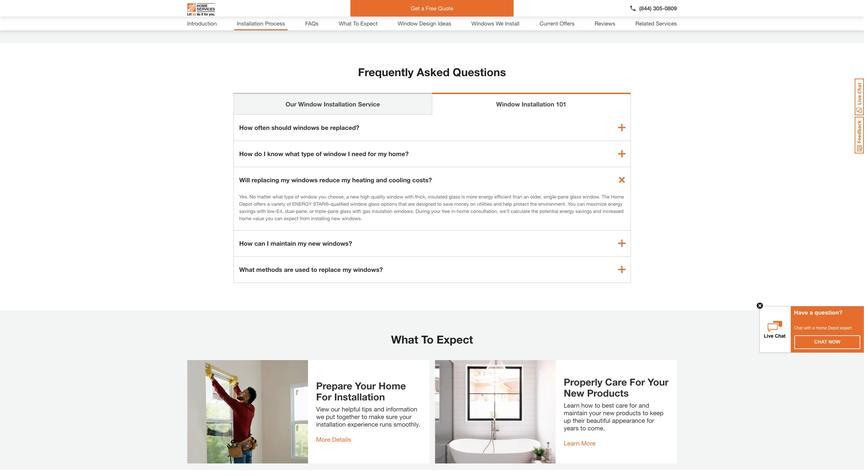 Task type: locate. For each thing, give the bounding box(es) containing it.
1 vertical spatial of
[[295, 194, 299, 200]]

up
[[564, 417, 571, 425]]

2 learn from the top
[[564, 440, 580, 447]]

0 horizontal spatial what
[[239, 266, 255, 274]]

for inside properly care for your new products
[[630, 377, 645, 388]]

runs
[[380, 421, 392, 428]]

1 horizontal spatial depot
[[828, 326, 840, 331]]

best
[[602, 402, 614, 409]]

more down come.
[[582, 440, 596, 447]]

often
[[255, 124, 270, 131]]

of up energy
[[295, 194, 299, 200]]

windows left the be
[[293, 124, 319, 131]]

home left value
[[239, 216, 252, 221]]

for right care
[[630, 402, 637, 409]]

1 horizontal spatial savings
[[576, 208, 592, 214]]

asked
[[417, 65, 450, 79]]

1 horizontal spatial what
[[339, 20, 352, 27]]

2 vertical spatial can
[[255, 240, 265, 247]]

installation
[[316, 421, 346, 428]]

0 horizontal spatial more
[[316, 436, 331, 444]]

of up dual-
[[287, 201, 291, 207]]

1 horizontal spatial i
[[267, 240, 269, 247]]

of down the be
[[316, 150, 322, 158]]

learn for learn how to best care for and maintain your new products to keep up their beautiful appearance for years to come.
[[564, 402, 580, 409]]

experience
[[348, 421, 378, 428]]

0 vertical spatial for
[[368, 150, 376, 158]]

with down offers
[[257, 208, 266, 214]]

to inside yes. no matter what type of window you choose, a new high quality window with thick, insulated glass is more energy efficient than an older, single-pane glass window. the home depot offers a variety of energy star®-qualified window glass options that are designed to save money on utilities and help protect the environment. you can maximize energy savings with low-e4, dual-pane, or triple-pane glass with gas insulation windows. during your free in-home consultation, we'll calculate the potential energy savings and increased home value you can expect from installing new windows.
[[438, 201, 442, 207]]

1 horizontal spatial your
[[648, 377, 669, 388]]

learn for learn more
[[564, 440, 580, 447]]

your up keep
[[648, 377, 669, 388]]

savings up value
[[239, 208, 256, 214]]

1 vertical spatial how
[[239, 150, 253, 158]]

energy up increased
[[608, 201, 623, 207]]

0 horizontal spatial depot
[[239, 201, 252, 207]]

can
[[577, 201, 585, 207], [275, 216, 283, 221], [255, 240, 265, 247]]

home
[[611, 194, 624, 200], [816, 326, 827, 331], [379, 381, 406, 392]]

pane down qualified on the left top
[[328, 208, 339, 214]]

consultation,
[[471, 208, 499, 214]]

you down the low- on the left of the page
[[266, 216, 273, 221]]

0 horizontal spatial maintain
[[271, 240, 296, 247]]

1 vertical spatial for
[[630, 402, 637, 409]]

you up star®-
[[319, 194, 327, 200]]

2 vertical spatial how
[[239, 240, 253, 247]]

more
[[316, 436, 331, 444], [582, 440, 596, 447]]

1 vertical spatial pane
[[328, 208, 339, 214]]

your up tips
[[355, 381, 376, 392]]

bathtub with large window in the background; orange toolbelt icon image
[[435, 360, 556, 464]]

my right replacing
[[281, 176, 290, 184]]

learn down new
[[564, 402, 580, 409]]

information
[[386, 406, 418, 413]]

new inside learn how to best care for and maintain your new products to keep up their beautiful appearance for years to come.
[[603, 409, 615, 417]]

0 horizontal spatial what
[[273, 194, 283, 200]]

and down efficient
[[494, 201, 502, 207]]

1 learn from the top
[[564, 402, 580, 409]]

1 savings from the left
[[239, 208, 256, 214]]

the left potential
[[532, 208, 538, 214]]

1 vertical spatial the
[[532, 208, 538, 214]]

are right that
[[408, 201, 415, 207]]

to left keep
[[643, 409, 649, 417]]

your inside learn how to best care for and maintain your new products to keep up their beautiful appearance for years to come.
[[589, 409, 602, 417]]

0 vertical spatial windows.
[[394, 208, 414, 214]]

know
[[267, 150, 283, 158]]

depot down yes. at the left top of the page
[[239, 201, 252, 207]]

1 vertical spatial energy
[[608, 201, 623, 207]]

what inside yes. no matter what type of window you choose, a new high quality window with thick, insulated glass is more energy efficient than an older, single-pane glass window. the home depot offers a variety of energy star®-qualified window glass options that are designed to save money on utilities and help protect the environment. you can maximize energy savings with low-e4, dual-pane, or triple-pane glass with gas insulation windows. during your free in-home consultation, we'll calculate the potential energy savings and increased home value you can expect from installing new windows.
[[273, 194, 283, 200]]

savings
[[239, 208, 256, 214], [576, 208, 592, 214]]

can down value
[[255, 240, 265, 247]]

pane up the you
[[558, 194, 569, 200]]

our window installation service
[[286, 100, 380, 108]]

depot
[[239, 201, 252, 207], [828, 326, 840, 331]]

related services
[[636, 20, 677, 27]]

to right used
[[311, 266, 317, 274]]

and down maximize
[[593, 208, 602, 214]]

learn down years
[[564, 440, 580, 447]]

0 horizontal spatial energy
[[479, 194, 493, 200]]

home right the
[[611, 194, 624, 200]]

of
[[316, 150, 322, 158], [295, 194, 299, 200], [287, 201, 291, 207]]

2 horizontal spatial home
[[816, 326, 827, 331]]

environment.
[[539, 201, 567, 207]]

0 horizontal spatial your
[[400, 413, 412, 421]]

home up information
[[379, 381, 406, 392]]

1 vertical spatial what
[[239, 266, 255, 274]]

(844) 305-0809
[[640, 5, 677, 11]]

install
[[505, 20, 520, 27]]

and left keep
[[639, 402, 649, 409]]

what for frequently asked questions
[[391, 333, 418, 346]]

a up qualified on the left top
[[346, 194, 349, 200]]

that
[[399, 201, 407, 207]]

1 vertical spatial windows.
[[342, 216, 362, 221]]

0 horizontal spatial type
[[284, 194, 294, 200]]

1 vertical spatial are
[[284, 266, 294, 274]]

a right chat
[[813, 326, 815, 331]]

my right reduce
[[342, 176, 351, 184]]

installation inside the prepare your home for installation
[[334, 392, 385, 403]]

1 horizontal spatial pane
[[558, 194, 569, 200]]

ideas
[[438, 20, 451, 27]]

installing
[[311, 216, 330, 221]]

0 vertical spatial for
[[630, 377, 645, 388]]

1 vertical spatial windows
[[292, 176, 318, 184]]

energy up utilities on the top right of page
[[479, 194, 493, 200]]

choose,
[[328, 194, 345, 200]]

1 horizontal spatial maintain
[[564, 409, 588, 417]]

1 horizontal spatial you
[[319, 194, 327, 200]]

for up the view
[[316, 392, 332, 403]]

chat
[[815, 340, 828, 345]]

years
[[564, 425, 579, 432]]

save
[[443, 201, 453, 207]]

for right care
[[630, 377, 645, 388]]

a right get
[[421, 5, 424, 11]]

1 vertical spatial what
[[273, 194, 283, 200]]

0 horizontal spatial are
[[284, 266, 294, 274]]

the down older,
[[530, 201, 537, 207]]

your inside view our helpful tips and information we put together to make sure your installation experience runs smoothly.
[[400, 413, 412, 421]]

0 vertical spatial pane
[[558, 194, 569, 200]]

maintain up years
[[564, 409, 588, 417]]

energy down the you
[[560, 208, 574, 214]]

1 horizontal spatial what to expect
[[391, 333, 473, 346]]

0 horizontal spatial your
[[355, 381, 376, 392]]

home
[[457, 208, 469, 214], [239, 216, 252, 221]]

1 horizontal spatial are
[[408, 201, 415, 207]]

window up energy
[[301, 194, 317, 200]]

costs?
[[412, 176, 432, 184]]

3 how from the top
[[239, 240, 253, 247]]

faqs
[[305, 20, 319, 27]]

1 vertical spatial type
[[284, 194, 294, 200]]

replaced?
[[330, 124, 360, 131]]

1 horizontal spatial windows?
[[353, 266, 383, 274]]

1 horizontal spatial of
[[295, 194, 299, 200]]

expect
[[361, 20, 378, 27], [437, 333, 473, 346]]

1 horizontal spatial windows.
[[394, 208, 414, 214]]

and
[[376, 176, 387, 184], [494, 201, 502, 207], [593, 208, 602, 214], [639, 402, 649, 409], [374, 406, 385, 413]]

1 horizontal spatial home
[[611, 194, 624, 200]]

view our helpful tips and information we put together to make sure your installation experience runs smoothly.
[[316, 406, 420, 428]]

how for how can i maintain my new windows?
[[239, 240, 253, 247]]

(844) 305-0809 link
[[630, 4, 677, 12]]

and inside view our helpful tips and information we put together to make sure your installation experience runs smoothly.
[[374, 406, 385, 413]]

increased
[[603, 208, 624, 214]]

0 vertical spatial maintain
[[271, 240, 296, 247]]

details
[[332, 436, 351, 444]]

2 horizontal spatial what
[[391, 333, 418, 346]]

options
[[381, 201, 397, 207]]

new left care
[[603, 409, 615, 417]]

for right appearance
[[647, 417, 654, 425]]

i up methods
[[267, 240, 269, 247]]

installation process
[[237, 20, 285, 27]]

1 vertical spatial learn
[[564, 440, 580, 447]]

you
[[568, 201, 576, 207]]

pane
[[558, 194, 569, 200], [328, 208, 339, 214]]

0 vertical spatial to
[[353, 20, 359, 27]]

my right replace
[[343, 266, 352, 274]]

1 vertical spatial for
[[316, 392, 332, 403]]

2 vertical spatial what
[[391, 333, 418, 346]]

2 how from the top
[[239, 150, 253, 158]]

glass down qualified on the left top
[[340, 208, 351, 214]]

what right know
[[285, 150, 300, 158]]

do
[[255, 150, 262, 158]]

0 vertical spatial what
[[339, 20, 352, 27]]

0 horizontal spatial windows?
[[322, 240, 352, 247]]

are inside yes. no matter what type of window you choose, a new high quality window with thick, insulated glass is more energy efficient than an older, single-pane glass window. the home depot offers a variety of energy star®-qualified window glass options that are designed to save money on utilities and help protect the environment. you can maximize energy savings with low-e4, dual-pane, or triple-pane glass with gas insulation windows. during your free in-home consultation, we'll calculate the potential energy savings and increased home value you can expect from installing new windows.
[[408, 201, 415, 207]]

0 vertical spatial what to expect
[[339, 20, 378, 27]]

1 how from the top
[[239, 124, 253, 131]]

home up chat
[[816, 326, 827, 331]]

get a free quote button
[[351, 0, 514, 17]]

with right chat
[[804, 326, 812, 331]]

0 vertical spatial home
[[611, 194, 624, 200]]

offers
[[254, 201, 266, 207]]

0 vertical spatial how
[[239, 124, 253, 131]]

i left need
[[348, 150, 350, 158]]

1 horizontal spatial expect
[[437, 333, 473, 346]]

my down from on the top of page
[[298, 240, 307, 247]]

depot inside yes. no matter what type of window you choose, a new high quality window with thick, insulated glass is more energy efficient than an older, single-pane glass window. the home depot offers a variety of energy star®-qualified window glass options that are designed to save money on utilities and help protect the environment. you can maximize energy savings with low-e4, dual-pane, or triple-pane glass with gas insulation windows. during your free in-home consultation, we'll calculate the potential energy savings and increased home value you can expect from installing new windows.
[[239, 201, 252, 207]]

2 horizontal spatial window
[[496, 100, 520, 108]]

energy
[[292, 201, 312, 207]]

for
[[630, 377, 645, 388], [316, 392, 332, 403]]

1 horizontal spatial home
[[457, 208, 469, 214]]

and right tips
[[374, 406, 385, 413]]

are
[[408, 201, 415, 207], [284, 266, 294, 274]]

0 horizontal spatial home
[[239, 216, 252, 221]]

what for how can i maintain my new windows?
[[239, 266, 255, 274]]

can right the you
[[577, 201, 585, 207]]

1 horizontal spatial window
[[398, 20, 418, 27]]

used
[[295, 266, 310, 274]]

learn more link
[[564, 440, 596, 447]]

get a free quote
[[411, 5, 453, 11]]

question?
[[815, 310, 843, 316]]

for right need
[[368, 150, 376, 158]]

1 horizontal spatial type
[[301, 150, 314, 158]]

2 vertical spatial of
[[287, 201, 291, 207]]

1 horizontal spatial for
[[630, 377, 645, 388]]

1 vertical spatial home
[[816, 326, 827, 331]]

0 horizontal spatial for
[[316, 392, 332, 403]]

1 vertical spatial expect
[[437, 333, 473, 346]]

can down e4,
[[275, 216, 283, 221]]

to inside view our helpful tips and information we put together to make sure your installation experience runs smoothly.
[[362, 413, 367, 421]]

to left make
[[362, 413, 367, 421]]

make
[[369, 413, 384, 421]]

1 vertical spatial to
[[421, 333, 434, 346]]

need
[[352, 150, 366, 158]]

are left used
[[284, 266, 294, 274]]

to
[[438, 201, 442, 207], [311, 266, 317, 274], [595, 402, 601, 409], [643, 409, 649, 417], [362, 413, 367, 421], [581, 425, 586, 432]]

0 horizontal spatial home
[[379, 381, 406, 392]]

your right the sure
[[400, 413, 412, 421]]

home down money
[[457, 208, 469, 214]]

e4,
[[277, 208, 284, 214]]

we
[[316, 413, 324, 421]]

learn inside learn how to best care for and maintain your new products to keep up their beautiful appearance for years to come.
[[564, 402, 580, 409]]

windows up energy
[[292, 176, 318, 184]]

i right the do
[[264, 150, 266, 158]]

what up variety
[[273, 194, 283, 200]]

how
[[239, 124, 253, 131], [239, 150, 253, 158], [239, 240, 253, 247]]

0 vertical spatial depot
[[239, 201, 252, 207]]

insulation
[[372, 208, 393, 214]]

feedback link image
[[855, 117, 864, 154]]

to right how
[[595, 402, 601, 409]]

more down 'installation'
[[316, 436, 331, 444]]

reviews
[[595, 20, 616, 27]]

1 vertical spatial maintain
[[564, 409, 588, 417]]

your left best
[[589, 409, 602, 417]]

1 horizontal spatial what
[[285, 150, 300, 158]]

type up variety
[[284, 194, 294, 200]]

1 horizontal spatial energy
[[560, 208, 574, 214]]

window left need
[[324, 150, 347, 158]]

0 vertical spatial of
[[316, 150, 322, 158]]

my
[[378, 150, 387, 158], [281, 176, 290, 184], [342, 176, 351, 184], [298, 240, 307, 247], [343, 266, 352, 274]]

and inside learn how to best care for and maintain your new products to keep up their beautiful appearance for years to come.
[[639, 402, 649, 409]]

live chat image
[[855, 79, 864, 116]]

depot left expert.
[[828, 326, 840, 331]]

what methods are used to replace my windows?
[[239, 266, 383, 274]]

0 horizontal spatial you
[[266, 216, 273, 221]]

installation up tips
[[334, 392, 385, 403]]

more
[[467, 194, 478, 200]]

1 horizontal spatial your
[[431, 208, 441, 214]]

star®-
[[313, 201, 331, 207]]

to down the insulated
[[438, 201, 442, 207]]

maintain down expect
[[271, 240, 296, 247]]

1 horizontal spatial can
[[275, 216, 283, 221]]

0 horizontal spatial expect
[[361, 20, 378, 27]]

savings down the you
[[576, 208, 592, 214]]

thick,
[[415, 194, 427, 200]]

your left free
[[431, 208, 441, 214]]

windows we install
[[472, 20, 520, 27]]

2 vertical spatial home
[[379, 381, 406, 392]]

window for window installation 101
[[496, 100, 520, 108]]

windows for reduce
[[292, 176, 318, 184]]

my left home? on the top left of page
[[378, 150, 387, 158]]

0 horizontal spatial window
[[298, 100, 322, 108]]

windows. down qualified on the left top
[[342, 216, 362, 221]]

the
[[530, 201, 537, 207], [532, 208, 538, 214]]

learn how to best care for and maintain your new products to keep up their beautiful appearance for years to come.
[[564, 402, 664, 432]]

0 horizontal spatial to
[[353, 20, 359, 27]]

1 horizontal spatial to
[[421, 333, 434, 346]]

windows. down that
[[394, 208, 414, 214]]

what
[[285, 150, 300, 158], [273, 194, 283, 200]]

new
[[564, 388, 585, 399]]

1 vertical spatial you
[[266, 216, 273, 221]]

dual-
[[285, 208, 296, 214]]

a right have
[[810, 310, 813, 316]]

your inside the prepare your home for installation
[[355, 381, 376, 392]]

type down how often should windows be replaced?
[[301, 150, 314, 158]]

now
[[829, 340, 841, 345]]

related
[[636, 20, 655, 27]]

offers
[[560, 20, 575, 27]]



Task type: describe. For each thing, give the bounding box(es) containing it.
and up quality
[[376, 176, 387, 184]]

a up the low- on the left of the page
[[267, 201, 270, 207]]

how for how often should windows be replaced?
[[239, 124, 253, 131]]

single-
[[544, 194, 558, 200]]

or
[[310, 208, 314, 214]]

questions
[[453, 65, 506, 79]]

windows for be
[[293, 124, 319, 131]]

0 horizontal spatial for
[[368, 150, 376, 158]]

maintain inside learn how to best care for and maintain your new products to keep up their beautiful appearance for years to come.
[[564, 409, 588, 417]]

window installation 101
[[496, 100, 567, 108]]

service
[[358, 100, 380, 108]]

learn more
[[564, 440, 596, 447]]

replacing
[[252, 176, 279, 184]]

0 vertical spatial expect
[[361, 20, 378, 27]]

installation left 'process'
[[237, 20, 264, 27]]

help
[[503, 201, 512, 207]]

to right years
[[581, 425, 586, 432]]

money
[[455, 201, 469, 207]]

yes.
[[239, 194, 248, 200]]

0 vertical spatial you
[[319, 194, 327, 200]]

1 horizontal spatial for
[[630, 402, 637, 409]]

window up the options at the top of page
[[387, 194, 404, 200]]

prepare your home for installation
[[316, 381, 406, 403]]

home?
[[389, 150, 409, 158]]

get
[[411, 5, 420, 11]]

current offers
[[540, 20, 575, 27]]

cooling
[[389, 176, 411, 184]]

your inside properly care for your new products
[[648, 377, 669, 388]]

0 horizontal spatial windows.
[[342, 216, 362, 221]]

expert.
[[841, 326, 853, 331]]

variety
[[271, 201, 286, 207]]

home inside the prepare your home for installation
[[379, 381, 406, 392]]

products
[[617, 409, 641, 417]]

together
[[337, 413, 360, 421]]

pane,
[[296, 208, 308, 214]]

in-
[[452, 208, 457, 214]]

should
[[272, 124, 291, 131]]

0809
[[665, 5, 677, 11]]

tips
[[362, 406, 372, 413]]

designed
[[416, 201, 436, 207]]

beautiful
[[587, 417, 611, 425]]

be
[[321, 124, 329, 131]]

101
[[556, 100, 567, 108]]

how for how do i know what type of window i need for my home?
[[239, 150, 253, 158]]

reduce
[[320, 176, 340, 184]]

qualified
[[331, 201, 349, 207]]

2 horizontal spatial energy
[[608, 201, 623, 207]]

glass down quality
[[369, 201, 380, 207]]

care
[[616, 402, 628, 409]]

heating
[[352, 176, 374, 184]]

i for how do i know what type of window i need for my home?
[[264, 150, 266, 158]]

window install enhanced before after1 desktop image
[[223, 0, 642, 10]]

1 vertical spatial home
[[239, 216, 252, 221]]

window down high
[[350, 201, 367, 207]]

with left gas
[[353, 208, 362, 214]]

do it for you logo image
[[187, 0, 215, 19]]

new down qualified on the left top
[[332, 216, 340, 221]]

calculate
[[511, 208, 530, 214]]

2 vertical spatial energy
[[560, 208, 574, 214]]

an
[[524, 194, 529, 200]]

have a question?
[[794, 310, 843, 316]]

i for how can i maintain my new windows?
[[267, 240, 269, 247]]

window design ideas
[[398, 20, 451, 27]]

with up that
[[405, 194, 414, 200]]

current
[[540, 20, 558, 27]]

keep
[[650, 409, 664, 417]]

glass up the you
[[570, 194, 581, 200]]

how can i maintain my new windows?
[[239, 240, 352, 247]]

our
[[331, 406, 340, 413]]

we'll
[[500, 208, 510, 214]]

will
[[239, 176, 250, 184]]

put
[[326, 413, 335, 421]]

efficient
[[495, 194, 512, 200]]

how
[[582, 402, 593, 409]]

type inside yes. no matter what type of window you choose, a new high quality window with thick, insulated glass is more energy efficient than an older, single-pane glass window. the home depot offers a variety of energy star®-qualified window glass options that are designed to save money on utilities and help protect the environment. you can maximize energy savings with low-e4, dual-pane, or triple-pane glass with gas insulation windows. during your free in-home consultation, we'll calculate the potential energy savings and increased home value you can expect from installing new windows.
[[284, 194, 294, 200]]

frequently
[[358, 65, 414, 79]]

chat now link
[[795, 336, 860, 349]]

2 horizontal spatial of
[[316, 150, 322, 158]]

window.
[[583, 194, 601, 200]]

1 vertical spatial depot
[[828, 326, 840, 331]]

on
[[470, 201, 476, 207]]

chat
[[794, 326, 803, 331]]

is
[[462, 194, 465, 200]]

will replacing my windows reduce my heating and cooling costs?
[[239, 176, 432, 184]]

expect
[[284, 216, 299, 221]]

free
[[442, 208, 450, 214]]

new down installing
[[308, 240, 321, 247]]

chat now
[[815, 340, 841, 345]]

how often should windows be replaced?
[[239, 124, 360, 131]]

quote
[[438, 5, 453, 11]]

chat with a home depot expert.
[[794, 326, 853, 331]]

2 vertical spatial for
[[647, 417, 654, 425]]

2 savings from the left
[[576, 208, 592, 214]]

how do i know what type of window i need for my home?
[[239, 150, 409, 158]]

for inside the prepare your home for installation
[[316, 392, 332, 403]]

installation left 101
[[522, 100, 555, 108]]

2 horizontal spatial i
[[348, 150, 350, 158]]

home inside yes. no matter what type of window you choose, a new high quality window with thick, insulated glass is more energy efficient than an older, single-pane glass window. the home depot offers a variety of energy star®-qualified window glass options that are designed to save money on utilities and help protect the environment. you can maximize energy savings with low-e4, dual-pane, or triple-pane glass with gas insulation windows. during your free in-home consultation, we'll calculate the potential energy savings and increased home value you can expect from installing new windows.
[[611, 194, 624, 200]]

1 vertical spatial windows?
[[353, 266, 383, 274]]

1 horizontal spatial more
[[582, 440, 596, 447]]

yes. no matter what type of window you choose, a new high quality window with thick, insulated glass is more energy efficient than an older, single-pane glass window. the home depot offers a variety of energy star®-qualified window glass options that are designed to save money on utilities and help protect the environment. you can maximize energy savings with low-e4, dual-pane, or triple-pane glass with gas insulation windows. during your free in-home consultation, we'll calculate the potential energy savings and increased home value you can expect from installing new windows.
[[239, 194, 624, 221]]

your inside yes. no matter what type of window you choose, a new high quality window with thick, insulated glass is more energy efficient than an older, single-pane glass window. the home depot offers a variety of energy star®-qualified window glass options that are designed to save money on utilities and help protect the environment. you can maximize energy savings with low-e4, dual-pane, or triple-pane glass with gas insulation windows. during your free in-home consultation, we'll calculate the potential energy savings and increased home value you can expect from installing new windows.
[[431, 208, 441, 214]]

0 horizontal spatial pane
[[328, 208, 339, 214]]

matter
[[257, 194, 271, 200]]

methods
[[256, 266, 282, 274]]

(844)
[[640, 5, 652, 11]]

appearance
[[612, 417, 645, 425]]

older,
[[530, 194, 542, 200]]

care
[[605, 377, 627, 388]]

0 vertical spatial the
[[530, 201, 537, 207]]

more details link
[[316, 436, 351, 444]]

a inside button
[[421, 5, 424, 11]]

smoothly.
[[394, 421, 420, 428]]

glass left is
[[449, 194, 460, 200]]

new left high
[[350, 194, 359, 200]]

properly care for your new products
[[564, 377, 669, 399]]

0 horizontal spatial what to expect
[[339, 20, 378, 27]]

gas
[[363, 208, 371, 214]]

0 vertical spatial what
[[285, 150, 300, 158]]

window for window design ideas
[[398, 20, 418, 27]]

0 vertical spatial energy
[[479, 194, 493, 200]]

sure
[[386, 413, 398, 421]]

1 vertical spatial what to expect
[[391, 333, 473, 346]]

their
[[573, 417, 585, 425]]

2 horizontal spatial can
[[577, 201, 585, 207]]

free
[[426, 5, 437, 11]]

installation up replaced?
[[324, 100, 356, 108]]

design
[[419, 20, 437, 27]]

0 horizontal spatial can
[[255, 240, 265, 247]]

0 vertical spatial windows?
[[322, 240, 352, 247]]

maximize
[[587, 201, 607, 207]]

a window installer installing a new remodel window; orange checklist icon image
[[187, 360, 308, 464]]

properly
[[564, 377, 603, 388]]

from
[[300, 216, 310, 221]]

0 horizontal spatial of
[[287, 201, 291, 207]]

frequently asked questions
[[358, 65, 506, 79]]



Task type: vqa. For each thing, say whether or not it's contained in the screenshot.
variety
yes



